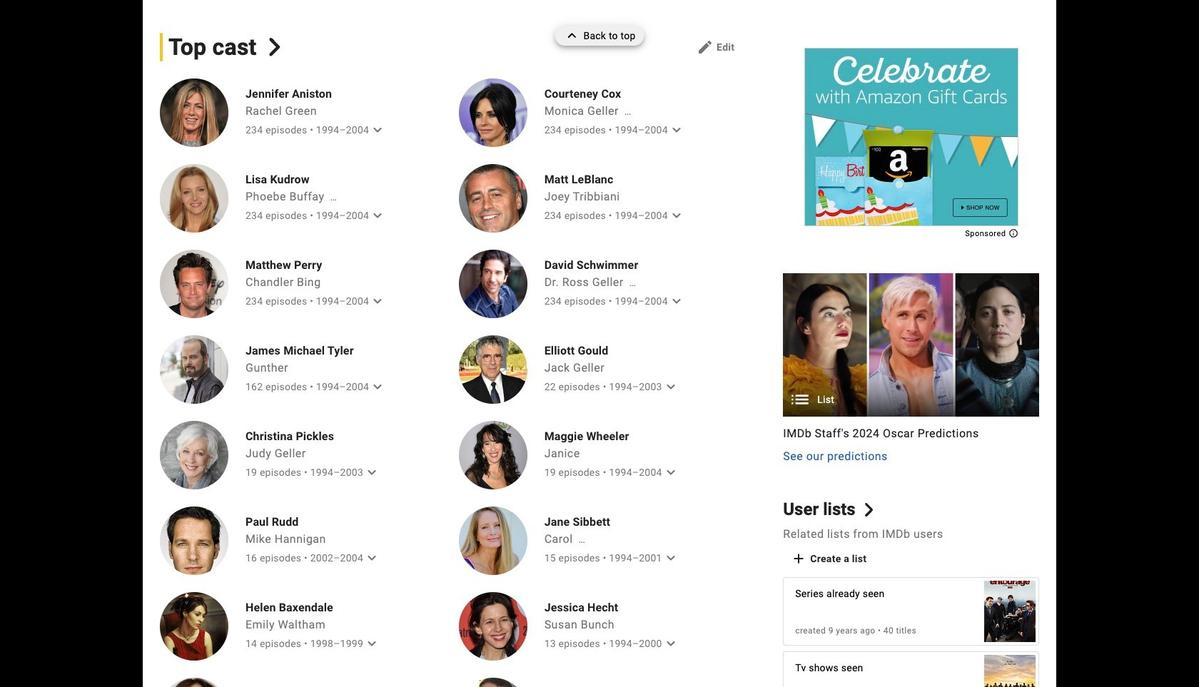 Task type: locate. For each thing, give the bounding box(es) containing it.
jessica hecht image
[[459, 593, 527, 661]]

chevron right inline image
[[266, 38, 284, 56]]

arrow image for matthew perry image
[[369, 293, 386, 310]]

arrow image for james michael tyler image
[[369, 379, 386, 396]]

group
[[784, 273, 1040, 466], [784, 273, 1040, 417]]

arrow image
[[668, 121, 685, 139], [369, 379, 386, 396], [363, 550, 381, 567], [662, 636, 680, 653]]

add image
[[791, 551, 808, 568]]

arrow image for "lisa kudrow" image at the left top of page
[[369, 207, 386, 224]]

paul rudd image
[[160, 507, 228, 576]]

sponsored content section
[[804, 48, 1019, 236]]

arrow image
[[369, 121, 386, 139], [369, 207, 386, 224], [668, 207, 685, 224], [369, 293, 386, 310], [668, 293, 685, 310], [662, 379, 680, 396], [363, 464, 381, 481], [662, 464, 680, 481], [662, 550, 680, 567], [363, 636, 381, 653]]

james michael tyler image
[[160, 336, 228, 404]]

david schwimmer image
[[459, 250, 527, 319]]

matthew perry image
[[160, 250, 228, 319]]

arrow image for the christina pickles image
[[363, 464, 381, 481]]

arrow image for jennifer aniston image
[[369, 121, 386, 139]]

production art image
[[784, 273, 1040, 417]]

arrow image for 'courteney cox' image
[[668, 121, 685, 139]]

kevin dillon, adrian grenier, jeremy piven, kevin connolly, and jerry ferrara in entourage (2004) image
[[985, 574, 1036, 650]]



Task type: describe. For each thing, give the bounding box(es) containing it.
arrow image for maggie wheeler image
[[662, 464, 680, 481]]

helen baxendale image
[[160, 593, 228, 661]]

jennifer aniston image
[[160, 79, 228, 147]]

arrow image for "matt leblanc" image
[[668, 207, 685, 224]]

arrow image for paul rudd image at the left of the page
[[363, 550, 381, 567]]

arrow image for elliott gould image
[[662, 379, 680, 396]]

lisa kudrow image
[[160, 164, 228, 233]]

arrow image for david schwimmer image
[[668, 293, 685, 310]]

june gable image
[[160, 678, 228, 688]]

matt leblanc image
[[459, 164, 527, 233]]

jane sibbett image
[[459, 507, 527, 576]]

arrow image for jane sibbett "image"
[[662, 550, 680, 567]]

edit image
[[697, 39, 714, 56]]

christina pickles image
[[160, 421, 228, 490]]

expand less image
[[564, 26, 584, 46]]

tom selleck image
[[459, 678, 527, 688]]

courteney cox image
[[459, 79, 527, 147]]

chevron right inline image
[[863, 504, 876, 517]]

arrow image for 'helen baxendale' image
[[363, 636, 381, 653]]

sofía vergara, julie bowen, ty burrell, jesse tyler ferguson, sarah hyland, ed o'neill, eric stonestreet, beatrice the dog, ariel winter, nolan gould, rico rodriguez, reid ewing, aubrey anderson-emmons, and jeremy maguire in modern family (2009) image
[[985, 648, 1036, 688]]

maggie wheeler image
[[459, 421, 527, 490]]

arrow image for the jessica hecht image
[[662, 636, 680, 653]]

elliott gould image
[[459, 336, 527, 404]]



Task type: vqa. For each thing, say whether or not it's contained in the screenshot.
Maggie Wheeler image's arrow image
yes



